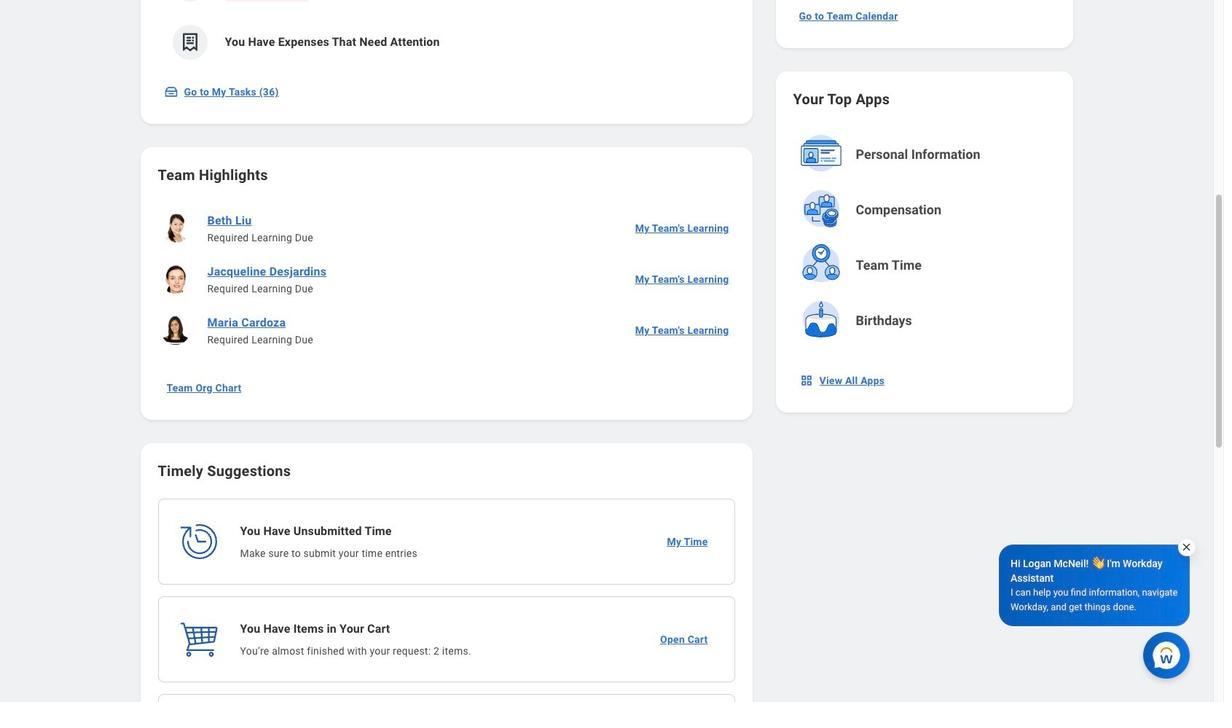 Task type: locate. For each thing, give the bounding box(es) containing it.
1 vertical spatial list
[[158, 203, 735, 356]]

list
[[158, 0, 735, 71], [158, 203, 735, 356]]

0 vertical spatial list
[[158, 0, 735, 71]]

nbox image
[[799, 373, 814, 388]]

1 list from the top
[[158, 0, 735, 71]]

2 list from the top
[[158, 203, 735, 356]]



Task type: describe. For each thing, give the bounding box(es) containing it.
inbox image
[[164, 85, 178, 99]]

x image
[[1182, 542, 1193, 553]]

dashboard expenses image
[[179, 31, 201, 53]]



Task type: vqa. For each thing, say whether or not it's contained in the screenshot.
the 34 button
no



